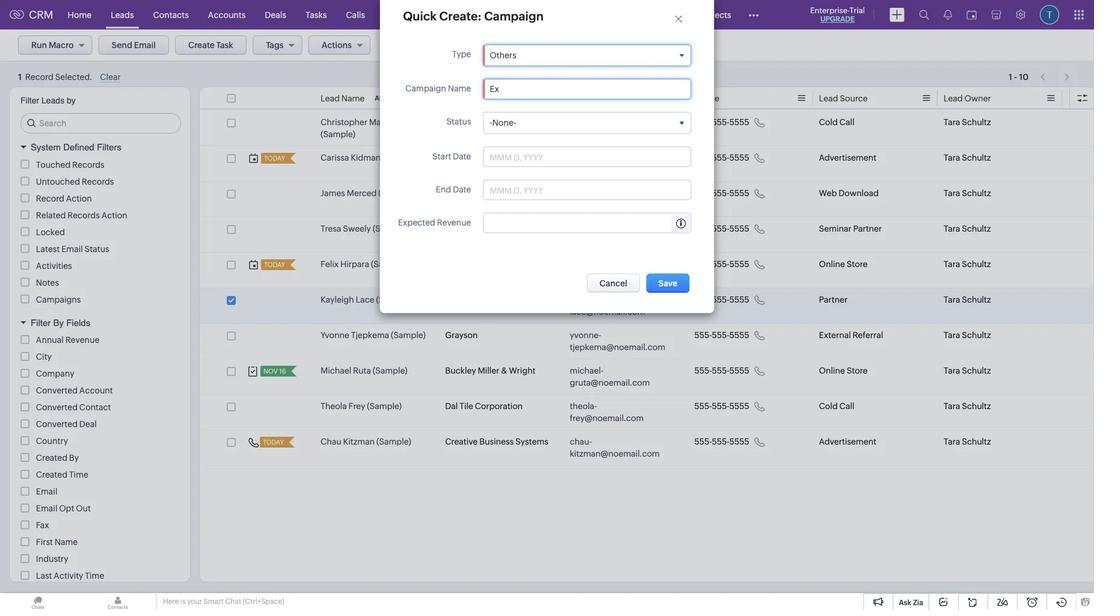 Task type: describe. For each thing, give the bounding box(es) containing it.
services link
[[638, 0, 690, 29]]

0 vertical spatial status
[[447, 117, 471, 127]]

macro
[[49, 40, 74, 50]]

kayleigh- lace@noemail.com link
[[570, 294, 671, 318]]

contacts
[[153, 10, 189, 20]]

Search text field
[[21, 114, 181, 133]]

start date
[[433, 151, 471, 161]]

10 5555 from the top
[[730, 437, 750, 447]]

michael- gruta@noemail.com
[[570, 366, 650, 388]]

10 tara from the top
[[944, 437, 961, 447]]

1 horizontal spatial partner
[[854, 224, 883, 234]]

products link
[[536, 0, 590, 29]]

4 tara schultz from the top
[[944, 224, 992, 234]]

ask
[[900, 599, 912, 607]]

kitzman
[[343, 437, 375, 447]]

meetings
[[385, 10, 421, 20]]

create for create task
[[188, 40, 215, 50]]

3 tara from the top
[[944, 188, 961, 198]]

advertisement for oh my goodknits inc
[[820, 153, 877, 163]]

0 vertical spatial company
[[446, 94, 484, 103]]

opt
[[59, 504, 74, 513]]

filter by fields
[[31, 318, 90, 328]]

- for first navigation from the top
[[1015, 70, 1018, 79]]

&
[[501, 366, 508, 376]]

touched
[[36, 160, 71, 169]]

create lead
[[923, 41, 970, 50]]

accounts
[[208, 10, 246, 20]]

james merced (sample)
[[321, 188, 413, 198]]

carissa kidman (sample)
[[321, 153, 417, 163]]

(ctrl+space)
[[243, 598, 285, 606]]

date for start date
[[453, 151, 471, 161]]

goodknits
[[473, 153, 513, 163]]

notes
[[36, 278, 59, 287]]

analytics
[[490, 10, 526, 20]]

lead name
[[321, 94, 365, 103]]

filter leads by
[[20, 96, 76, 105]]

hirpara
[[341, 259, 370, 269]]

5 schultz from the top
[[963, 259, 992, 269]]

email down created time
[[36, 487, 57, 497]]

contacts image
[[80, 593, 156, 610]]

4 tara from the top
[[944, 224, 961, 234]]

my
[[459, 153, 471, 163]]

5 tara from the top
[[944, 259, 961, 269]]

MMM d, yyyy
 text field
[[490, 152, 588, 162]]

tresa
[[321, 224, 342, 234]]

1 horizontal spatial action
[[102, 210, 127, 220]]

enterprise-
[[811, 6, 850, 15]]

chau kitzman (sample)
[[321, 437, 412, 447]]

call for dal tile corporation
[[840, 401, 855, 411]]

send
[[112, 40, 132, 50]]

grayson
[[446, 330, 478, 340]]

michael- gruta@noemail.com link
[[570, 365, 671, 389]]

selected.
[[55, 72, 92, 82]]

create for create lead
[[923, 41, 949, 50]]

calls
[[346, 10, 365, 20]]

chau- kitzman@noemail.com
[[570, 437, 660, 459]]

records for related
[[68, 210, 100, 220]]

10 for first navigation from the top
[[1020, 70, 1029, 79]]

untouched records
[[36, 177, 114, 186]]

task
[[216, 40, 233, 50]]

felix- hirpara@noemail.com link
[[570, 258, 671, 282]]

9 555-555-5555 from the top
[[695, 401, 750, 411]]

kayleigh-
[[570, 295, 606, 305]]

theola frey (sample)
[[321, 401, 402, 411]]

0 horizontal spatial leads
[[42, 96, 64, 105]]

tile
[[460, 401, 474, 411]]

james
[[321, 188, 345, 198]]

campaign name
[[406, 84, 471, 93]]

gruta@noemail.com
[[570, 378, 650, 388]]

revenue for expected revenue
[[437, 218, 471, 227]]

9 5555 from the top
[[730, 401, 750, 411]]

2 tara from the top
[[944, 153, 961, 163]]

6 5555 from the top
[[730, 295, 750, 305]]

5 5555 from the top
[[730, 259, 750, 269]]

kayleigh
[[321, 295, 354, 305]]

lead for lead owner
[[944, 94, 963, 103]]

carissa-
[[570, 153, 600, 163]]

8 schultz from the top
[[963, 366, 992, 376]]

crm
[[29, 9, 53, 21]]

call for rangoni of florence
[[840, 117, 855, 127]]

9 tara schultz from the top
[[944, 401, 992, 411]]

-none-
[[490, 118, 516, 128]]

web
[[820, 188, 838, 198]]

0 vertical spatial time
[[69, 470, 88, 480]]

10 for 1st navigation from the bottom
[[1020, 72, 1029, 82]]

7 schultz from the top
[[963, 330, 992, 340]]

today for felix hirpara (sample)
[[264, 261, 285, 269]]

chats image
[[0, 593, 76, 610]]

2 actions from the left
[[1027, 40, 1057, 50]]

created by
[[36, 453, 79, 463]]

2 tara schultz from the top
[[944, 153, 992, 163]]

(sample) for james merced (sample)
[[379, 188, 413, 198]]

theola- frey@noemail.com
[[570, 401, 644, 423]]

maclead
[[369, 117, 403, 127]]

related records action
[[36, 210, 127, 220]]

cold call for rangoni of florence
[[820, 117, 855, 127]]

online for michael- gruta@noemail.com
[[820, 366, 846, 376]]

analytics link
[[480, 0, 536, 29]]

9 tara from the top
[[944, 401, 961, 411]]

theola- frey@noemail.com link
[[570, 400, 671, 424]]

5 555-555-5555 from the top
[[695, 259, 750, 269]]

today link for felix
[[261, 259, 287, 270]]

6 555-555-5555 from the top
[[695, 295, 750, 305]]

account
[[79, 386, 113, 395]]

lead inside button
[[951, 41, 970, 50]]

quick
[[403, 9, 437, 23]]

fax
[[36, 521, 49, 530]]

industry
[[36, 554, 68, 564]]

- for 1st navigation from the bottom
[[1015, 72, 1018, 82]]

is
[[181, 598, 186, 606]]

campaign
[[406, 84, 447, 93]]

expected revenue
[[398, 218, 471, 227]]

8 tara from the top
[[944, 366, 961, 376]]

latest
[[36, 244, 60, 254]]

upgrade
[[821, 15, 855, 23]]

converted for converted deal
[[36, 420, 78, 429]]

2 schultz from the top
[[963, 153, 992, 163]]

converted contact
[[36, 403, 111, 412]]

system
[[31, 142, 61, 153]]

by for created
[[69, 453, 79, 463]]

3 5555 from the top
[[730, 188, 750, 198]]

end date
[[436, 184, 471, 194]]

10 tara schultz from the top
[[944, 437, 992, 447]]

chat
[[225, 598, 241, 606]]

create: campaign
[[440, 9, 544, 23]]

michael-
[[570, 366, 604, 376]]

today for chau kitzman (sample)
[[263, 439, 284, 446]]

converted deal
[[36, 420, 97, 429]]

(sample) for yvonne tjepkema (sample)
[[391, 330, 426, 340]]

6 tara from the top
[[944, 295, 961, 305]]

projects link
[[690, 0, 741, 29]]

maclead@noemail.com
[[570, 129, 663, 139]]

out
[[76, 504, 91, 513]]

online store for michael- gruta@noemail.com
[[820, 366, 868, 376]]

create lead button
[[911, 36, 982, 55]]

creative business systems
[[446, 437, 549, 447]]

reports link
[[431, 0, 480, 29]]

send email
[[112, 40, 156, 50]]

clear
[[100, 72, 121, 82]]

deals link
[[255, 0, 296, 29]]

0 horizontal spatial status
[[85, 244, 109, 254]]

rangoni
[[446, 117, 478, 127]]

online store for felix- hirpara@noemail.com
[[820, 259, 868, 269]]

1 record selected.
[[18, 72, 92, 82]]

defined
[[63, 142, 94, 153]]

(sample) for theola frey (sample)
[[367, 401, 402, 411]]

MMM d, yyyy
 text field
[[490, 185, 588, 195]]

10 555-555-5555 from the top
[[695, 437, 750, 447]]

cold for rangoni of florence
[[820, 117, 838, 127]]



Task type: locate. For each thing, give the bounding box(es) containing it.
2 advertisement from the top
[[820, 437, 877, 447]]

lead owner
[[944, 94, 992, 103]]

1 1 - 10 from the top
[[1009, 70, 1029, 79]]

chau
[[321, 437, 342, 447]]

company down city
[[36, 369, 74, 379]]

yvonne- tjepkema@noemail.com link
[[570, 329, 671, 353]]

1 call from the top
[[840, 117, 855, 127]]

2 created from the top
[[36, 470, 67, 480]]

1 tara schultz from the top
[[944, 117, 992, 127]]

time down created by
[[69, 470, 88, 480]]

1 vertical spatial converted
[[36, 403, 78, 412]]

converted for converted account
[[36, 386, 78, 395]]

1 vertical spatial today link
[[260, 437, 285, 448]]

(sample) right kitzman
[[377, 437, 412, 447]]

1 horizontal spatial leads
[[111, 10, 134, 20]]

lead
[[951, 41, 970, 50], [321, 94, 340, 103], [820, 94, 839, 103], [944, 94, 963, 103]]

company up rangoni
[[446, 94, 484, 103]]

8 5555 from the top
[[730, 366, 750, 376]]

cold call for dal tile corporation
[[820, 401, 855, 411]]

0 vertical spatial partner
[[854, 224, 883, 234]]

creative
[[446, 437, 478, 447]]

1 - 10 for 1st navigation from the bottom
[[1009, 72, 1029, 82]]

(sample) for kayleigh lace (sample)
[[376, 295, 411, 305]]

filter for filter by fields
[[31, 318, 51, 328]]

date right end
[[453, 184, 471, 194]]

1 vertical spatial cold
[[820, 401, 838, 411]]

miller
[[478, 366, 500, 376]]

2 cold call from the top
[[820, 401, 855, 411]]

0 vertical spatial converted
[[36, 386, 78, 395]]

Others field
[[484, 45, 691, 66]]

1 horizontal spatial name
[[342, 94, 365, 103]]

run
[[31, 40, 47, 50]]

(sample) right "tjepkema"
[[391, 330, 426, 340]]

projects
[[700, 10, 732, 20]]

by inside filter by fields dropdown button
[[53, 318, 64, 328]]

online down seminar
[[820, 259, 846, 269]]

advertisement
[[820, 153, 877, 163], [820, 437, 877, 447]]

0 vertical spatial by
[[53, 318, 64, 328]]

1 vertical spatial online store
[[820, 366, 868, 376]]

filters
[[97, 142, 122, 153]]

email right send
[[134, 40, 156, 50]]

annual
[[36, 335, 64, 345]]

0 vertical spatial online
[[820, 259, 846, 269]]

1 advertisement from the top
[[820, 153, 877, 163]]

today link left chau
[[260, 437, 285, 448]]

0 horizontal spatial partner
[[820, 295, 848, 305]]

by
[[67, 96, 76, 105]]

0 vertical spatial today link
[[261, 259, 287, 270]]

converted for converted contact
[[36, 403, 78, 412]]

name for campaign name
[[448, 84, 471, 93]]

row group
[[200, 111, 1095, 466]]

0 vertical spatial action
[[66, 194, 92, 203]]

2 store from the top
[[847, 366, 868, 376]]

1 tara from the top
[[944, 117, 961, 127]]

buckley
[[446, 366, 476, 376]]

5 tara schultz from the top
[[944, 259, 992, 269]]

1 vertical spatial company
[[36, 369, 74, 379]]

store for michael- gruta@noemail.com
[[847, 366, 868, 376]]

michael
[[321, 366, 352, 376]]

filter for filter leads by
[[20, 96, 39, 105]]

1 actions from the left
[[322, 40, 352, 50]]

related
[[36, 210, 66, 220]]

time right activity
[[85, 571, 104, 581]]

2 vertical spatial converted
[[36, 420, 78, 429]]

here is your smart chat (ctrl+space)
[[163, 598, 285, 606]]

start
[[433, 151, 451, 161]]

None text field
[[490, 84, 685, 94]]

christopher
[[321, 117, 368, 127]]

lead left owner
[[944, 94, 963, 103]]

michael ruta (sample)
[[321, 366, 408, 376]]

email up fax
[[36, 504, 57, 513]]

records down 'defined'
[[72, 160, 105, 169]]

(sample) right "kidman" at the top left of page
[[383, 153, 417, 163]]

1 horizontal spatial actions
[[1027, 40, 1057, 50]]

1 555-555-5555 from the top
[[695, 117, 750, 127]]

online store down 'external referral'
[[820, 366, 868, 376]]

email right latest
[[62, 244, 83, 254]]

1 horizontal spatial by
[[69, 453, 79, 463]]

action down untouched records
[[102, 210, 127, 220]]

(sample) right frey
[[367, 401, 402, 411]]

0 vertical spatial store
[[847, 259, 868, 269]]

tresa sweely (sample) link
[[321, 223, 408, 235]]

3 converted from the top
[[36, 420, 78, 429]]

(sample) right hirpara
[[371, 259, 406, 269]]

row group containing christopher maclead (sample)
[[200, 111, 1095, 466]]

(sample) inside christopher maclead (sample)
[[321, 129, 356, 139]]

status down related records action
[[85, 244, 109, 254]]

kidman
[[351, 153, 381, 163]]

download
[[839, 188, 879, 198]]

0 vertical spatial filter
[[20, 96, 39, 105]]

1 converted from the top
[[36, 386, 78, 395]]

(sample) for christopher maclead (sample)
[[321, 129, 356, 139]]

create task
[[188, 40, 233, 50]]

4 5555 from the top
[[730, 224, 750, 234]]

tresa-
[[570, 224, 592, 234]]

7 tara schultz from the top
[[944, 330, 992, 340]]

4 schultz from the top
[[963, 224, 992, 234]]

filter inside filter by fields dropdown button
[[31, 318, 51, 328]]

name for lead name
[[342, 94, 365, 103]]

2 555-555-5555 from the top
[[695, 153, 750, 163]]

records down touched records
[[82, 177, 114, 186]]

3 tara schultz from the top
[[944, 188, 992, 198]]

2 vertical spatial records
[[68, 210, 100, 220]]

dal
[[446, 401, 458, 411]]

1 vertical spatial records
[[82, 177, 114, 186]]

1 vertical spatial online
[[820, 366, 846, 376]]

6 schultz from the top
[[963, 295, 992, 305]]

1 horizontal spatial status
[[447, 117, 471, 127]]

today left chau
[[263, 439, 284, 446]]

today left the felix
[[264, 261, 285, 269]]

name up christopher
[[342, 94, 365, 103]]

1 created from the top
[[36, 453, 67, 463]]

2 horizontal spatial name
[[448, 84, 471, 93]]

records for untouched
[[82, 177, 114, 186]]

today
[[264, 261, 285, 269], [263, 439, 284, 446]]

created for created time
[[36, 470, 67, 480]]

555-
[[695, 117, 712, 127], [712, 117, 730, 127], [695, 153, 712, 163], [712, 153, 730, 163], [695, 188, 712, 198], [712, 188, 730, 198], [695, 224, 712, 234], [712, 224, 730, 234], [695, 259, 712, 269], [712, 259, 730, 269], [695, 295, 712, 305], [712, 295, 730, 305], [695, 330, 712, 340], [712, 330, 730, 340], [695, 366, 712, 376], [712, 366, 730, 376], [695, 401, 712, 411], [712, 401, 730, 411], [695, 437, 712, 447], [712, 437, 730, 447]]

lead left source
[[820, 94, 839, 103]]

2 cold from the top
[[820, 401, 838, 411]]

morlong
[[446, 224, 479, 234]]

1 vertical spatial date
[[453, 184, 471, 194]]

1 date from the top
[[453, 151, 471, 161]]

kidman@noemail.com
[[570, 165, 659, 175]]

2 navigation from the top
[[1035, 68, 1077, 85]]

2 10 from the top
[[1020, 72, 1029, 82]]

1
[[1009, 70, 1013, 79], [1009, 72, 1013, 82], [18, 72, 22, 82]]

name up rangoni
[[448, 84, 471, 93]]

1 10 from the top
[[1020, 70, 1029, 79]]

0 horizontal spatial create
[[188, 40, 215, 50]]

business
[[480, 437, 514, 447]]

external referral
[[820, 330, 884, 340]]

1 online store from the top
[[820, 259, 868, 269]]

lead up christopher
[[321, 94, 340, 103]]

last
[[36, 571, 52, 581]]

by for filter
[[53, 318, 64, 328]]

converted up country
[[36, 420, 78, 429]]

1 5555 from the top
[[730, 117, 750, 127]]

1 vertical spatial time
[[85, 571, 104, 581]]

None submit
[[647, 274, 690, 293]]

0 vertical spatial call
[[840, 117, 855, 127]]

(sample) right lace
[[376, 295, 411, 305]]

created for created by
[[36, 453, 67, 463]]

filter up the annual
[[31, 318, 51, 328]]

revenue down the fields on the bottom left of the page
[[65, 335, 100, 345]]

converted
[[36, 386, 78, 395], [36, 403, 78, 412], [36, 420, 78, 429]]

created down country
[[36, 453, 67, 463]]

0 horizontal spatial actions
[[322, 40, 352, 50]]

deals
[[265, 10, 286, 20]]

name
[[448, 84, 471, 93], [342, 94, 365, 103], [55, 538, 78, 547]]

4 555-555-5555 from the top
[[695, 224, 750, 234]]

revenue for annual revenue
[[65, 335, 100, 345]]

1 vertical spatial by
[[69, 453, 79, 463]]

campaigns
[[36, 295, 81, 304]]

advertisement for creative business systems
[[820, 437, 877, 447]]

owner
[[965, 94, 992, 103]]

tara
[[944, 117, 961, 127], [944, 153, 961, 163], [944, 188, 961, 198], [944, 224, 961, 234], [944, 259, 961, 269], [944, 295, 961, 305], [944, 330, 961, 340], [944, 366, 961, 376], [944, 401, 961, 411], [944, 437, 961, 447]]

0 vertical spatial cold
[[820, 117, 838, 127]]

lead for lead source
[[820, 94, 839, 103]]

(sample) for felix hirpara (sample)
[[371, 259, 406, 269]]

- inside -none- field
[[490, 118, 493, 128]]

accounts link
[[199, 0, 255, 29]]

michael ruta (sample) link
[[321, 365, 408, 377]]

(sample) right sweely
[[373, 224, 408, 234]]

chau-
[[570, 437, 592, 447]]

1 vertical spatial partner
[[820, 295, 848, 305]]

run macro
[[31, 40, 74, 50]]

navigation
[[1035, 66, 1077, 83], [1035, 68, 1077, 85]]

lead source
[[820, 94, 868, 103]]

10 schultz from the top
[[963, 437, 992, 447]]

inc
[[515, 153, 527, 163]]

2 5555 from the top
[[730, 153, 750, 163]]

products
[[545, 10, 580, 20]]

partner right seminar
[[854, 224, 883, 234]]

1 vertical spatial revenue
[[65, 335, 100, 345]]

(sample) right ruta
[[373, 366, 408, 376]]

email up -none- field
[[570, 94, 592, 103]]

yvonne- tjepkema@noemail.com
[[570, 330, 666, 352]]

0 vertical spatial today
[[264, 261, 285, 269]]

store for felix- hirpara@noemail.com
[[847, 259, 868, 269]]

0 horizontal spatial company
[[36, 369, 74, 379]]

tasks link
[[296, 0, 337, 29]]

kayleigh- lace@noemail.com
[[570, 295, 646, 317]]

0 vertical spatial online store
[[820, 259, 868, 269]]

converted up converted contact on the bottom of page
[[36, 386, 78, 395]]

1 vertical spatial leads
[[42, 96, 64, 105]]

oh
[[446, 153, 457, 163]]

online for felix- hirpara@noemail.com
[[820, 259, 846, 269]]

store down "seminar partner"
[[847, 259, 868, 269]]

(sample) for tresa sweely (sample)
[[373, 224, 408, 234]]

7 555-555-5555 from the top
[[695, 330, 750, 340]]

filter down record
[[20, 96, 39, 105]]

2 call from the top
[[840, 401, 855, 411]]

1 store from the top
[[847, 259, 868, 269]]

0 vertical spatial created
[[36, 453, 67, 463]]

today link for chau
[[260, 437, 285, 448]]

(sample) inside 'link'
[[391, 330, 426, 340]]

theola frey (sample) link
[[321, 400, 402, 412]]

leads up send
[[111, 10, 134, 20]]

3 555-555-5555 from the top
[[695, 188, 750, 198]]

yvonne
[[321, 330, 350, 340]]

action up related records action
[[66, 194, 92, 203]]

-None- field
[[484, 113, 691, 133]]

store down 'external referral'
[[847, 366, 868, 376]]

company
[[446, 94, 484, 103], [36, 369, 74, 379]]

1 vertical spatial today
[[263, 439, 284, 446]]

2 online store from the top
[[820, 366, 868, 376]]

tjepkema@noemail.com
[[570, 342, 666, 352]]

yvonne tjepkema (sample)
[[321, 330, 426, 340]]

0 vertical spatial date
[[453, 151, 471, 161]]

1 horizontal spatial create
[[923, 41, 949, 50]]

online down 'external' on the right
[[820, 366, 846, 376]]

(sample) for carissa kidman (sample)
[[383, 153, 417, 163]]

felix
[[321, 259, 339, 269]]

action
[[66, 194, 92, 203], [102, 210, 127, 220]]

6 tara schultz from the top
[[944, 295, 992, 305]]

name right first
[[55, 538, 78, 547]]

christopher-
[[570, 117, 618, 127]]

1 vertical spatial cold call
[[820, 401, 855, 411]]

actions
[[322, 40, 352, 50], [1027, 40, 1057, 50]]

2 1 - 10 from the top
[[1009, 72, 1029, 82]]

felix hirpara (sample) link
[[321, 258, 406, 270]]

1 - 10 for first navigation from the top
[[1009, 70, 1029, 79]]

1 horizontal spatial revenue
[[437, 218, 471, 227]]

revenue
[[437, 218, 471, 227], [65, 335, 100, 345]]

dal tile corporation
[[446, 401, 523, 411]]

1 online from the top
[[820, 259, 846, 269]]

1 cold from the top
[[820, 117, 838, 127]]

converted up converted deal
[[36, 403, 78, 412]]

cold for dal tile corporation
[[820, 401, 838, 411]]

today link left the felix
[[261, 259, 287, 270]]

1 vertical spatial advertisement
[[820, 437, 877, 447]]

0 horizontal spatial name
[[55, 538, 78, 547]]

1 vertical spatial store
[[847, 366, 868, 376]]

created down created by
[[36, 470, 67, 480]]

(sample) for chau kitzman (sample)
[[377, 437, 412, 447]]

2 create from the left
[[923, 41, 949, 50]]

None button
[[587, 274, 640, 293]]

2 date from the top
[[453, 184, 471, 194]]

carissa kidman (sample) link
[[321, 152, 417, 164]]

create
[[188, 40, 215, 50], [923, 41, 949, 50]]

(sample) down christopher
[[321, 129, 356, 139]]

9 schultz from the top
[[963, 401, 992, 411]]

partner up 'external' on the right
[[820, 295, 848, 305]]

leads left by
[[42, 96, 64, 105]]

christopher maclead (sample)
[[321, 117, 403, 139]]

1 schultz from the top
[[963, 117, 992, 127]]

today link
[[261, 259, 287, 270], [260, 437, 285, 448]]

by up the annual
[[53, 318, 64, 328]]

8 tara schultz from the top
[[944, 366, 992, 376]]

1 vertical spatial created
[[36, 470, 67, 480]]

record action
[[36, 194, 92, 203]]

quick create: campaign
[[403, 9, 544, 23]]

1 vertical spatial status
[[85, 244, 109, 254]]

date for end date
[[453, 184, 471, 194]]

(sample) for michael ruta (sample)
[[373, 366, 408, 376]]

3 schultz from the top
[[963, 188, 992, 198]]

0 vertical spatial cold call
[[820, 117, 855, 127]]

1 horizontal spatial company
[[446, 94, 484, 103]]

name for first name
[[55, 538, 78, 547]]

zia
[[914, 599, 924, 607]]

record
[[25, 72, 53, 82]]

by up created time
[[69, 453, 79, 463]]

0 vertical spatial records
[[72, 160, 105, 169]]

filter
[[20, 96, 39, 105], [31, 318, 51, 328]]

referral
[[853, 330, 884, 340]]

1 vertical spatial action
[[102, 210, 127, 220]]

email opt out
[[36, 504, 91, 513]]

lead up the lead owner
[[951, 41, 970, 50]]

online store down "seminar partner"
[[820, 259, 868, 269]]

1 navigation from the top
[[1035, 66, 1077, 83]]

0 vertical spatial revenue
[[437, 218, 471, 227]]

leads inside 'link'
[[111, 10, 134, 20]]

2 online from the top
[[820, 366, 846, 376]]

felix-
[[570, 259, 589, 269]]

date right start
[[453, 151, 471, 161]]

1 create from the left
[[188, 40, 215, 50]]

tresa sweely (sample)
[[321, 224, 408, 234]]

annual revenue
[[36, 335, 100, 345]]

tara schultz
[[944, 117, 992, 127], [944, 153, 992, 163], [944, 188, 992, 198], [944, 224, 992, 234], [944, 259, 992, 269], [944, 295, 992, 305], [944, 330, 992, 340], [944, 366, 992, 376], [944, 401, 992, 411], [944, 437, 992, 447]]

555-555-5555
[[695, 117, 750, 127], [695, 153, 750, 163], [695, 188, 750, 198], [695, 224, 750, 234], [695, 259, 750, 269], [695, 295, 750, 305], [695, 330, 750, 340], [695, 366, 750, 376], [695, 401, 750, 411], [695, 437, 750, 447]]

email inside button
[[134, 40, 156, 50]]

(sample) right 'merced' at the top
[[379, 188, 413, 198]]

2 converted from the top
[[36, 403, 78, 412]]

0 vertical spatial advertisement
[[820, 153, 877, 163]]

call
[[840, 117, 855, 127], [840, 401, 855, 411]]

8 555-555-5555 from the top
[[695, 366, 750, 376]]

1 cold call from the top
[[820, 117, 855, 127]]

0 horizontal spatial action
[[66, 194, 92, 203]]

7 tara from the top
[[944, 330, 961, 340]]

status left the of
[[447, 117, 471, 127]]

last activity time
[[36, 571, 104, 581]]

0 horizontal spatial by
[[53, 318, 64, 328]]

0 vertical spatial leads
[[111, 10, 134, 20]]

here
[[163, 598, 179, 606]]

systems
[[516, 437, 549, 447]]

created time
[[36, 470, 88, 480]]

7 5555 from the top
[[730, 330, 750, 340]]

records down the 'record action'
[[68, 210, 100, 220]]

1 vertical spatial call
[[840, 401, 855, 411]]

revenue down kwik
[[437, 218, 471, 227]]

lead for lead name
[[321, 94, 340, 103]]

records for touched
[[72, 160, 105, 169]]

1 vertical spatial filter
[[31, 318, 51, 328]]

kayleigh lace (sample) link
[[321, 294, 411, 306]]

0 horizontal spatial revenue
[[65, 335, 100, 345]]



Task type: vqa. For each thing, say whether or not it's contained in the screenshot.


